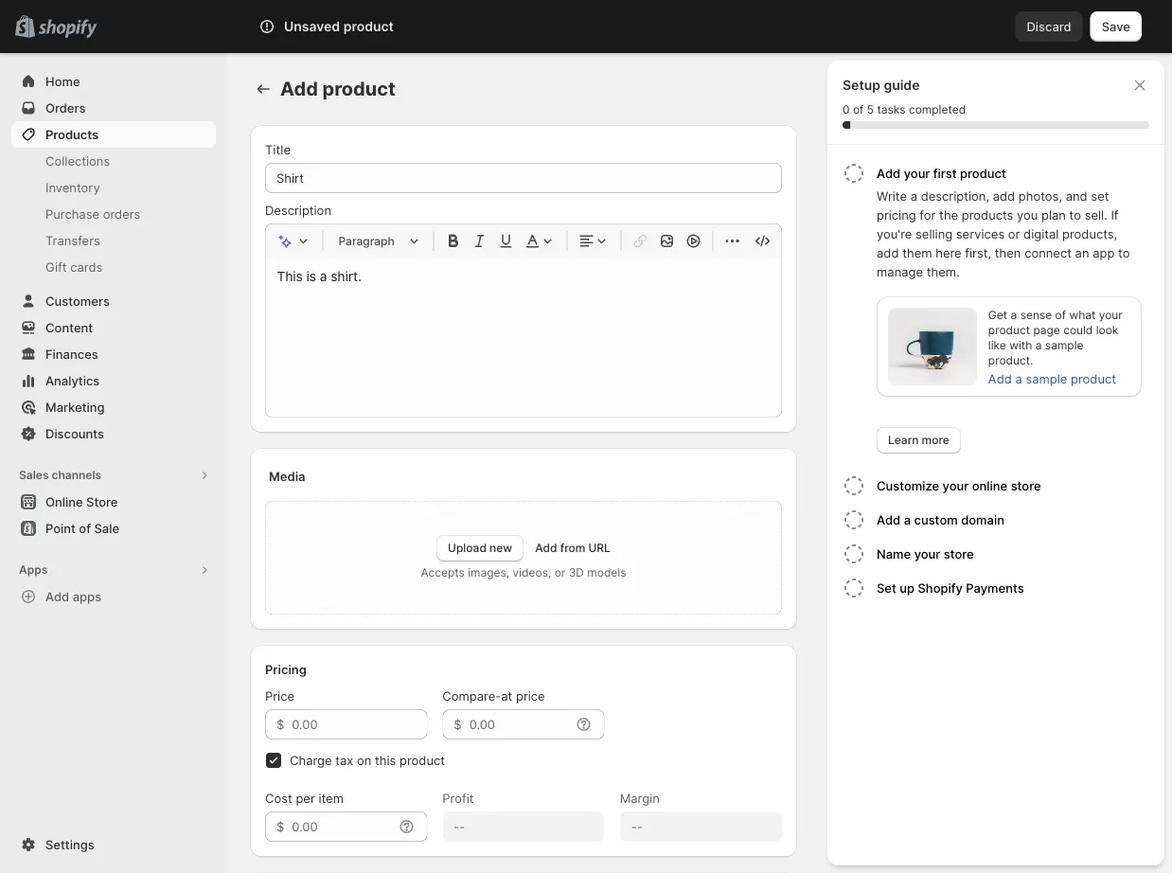 Task type: locate. For each thing, give the bounding box(es) containing it.
your left first
[[904, 166, 930, 180]]

orders
[[103, 206, 140, 221]]

a right "get"
[[1011, 308, 1017, 322]]

or left "3d" at bottom
[[555, 566, 566, 579]]

1 horizontal spatial of
[[853, 103, 864, 116]]

of inside button
[[79, 521, 91, 535]]

purchase orders
[[45, 206, 140, 221]]

your left the online
[[943, 478, 969, 493]]

sample down product.
[[1026, 371, 1068, 386]]

of for 5
[[853, 103, 864, 116]]

2 vertical spatial of
[[79, 521, 91, 535]]

add left apps on the bottom left of page
[[45, 589, 69, 604]]

customize
[[877, 478, 939, 493]]

price
[[516, 688, 545, 703]]

0 vertical spatial store
[[1011, 478, 1041, 493]]

up
[[900, 580, 915, 595]]

sales
[[19, 468, 49, 482]]

tax
[[335, 753, 353, 767]]

customers link
[[11, 288, 216, 314]]

purchase
[[45, 206, 99, 221]]

get a sense of what your product page could look like with a sample product. add a sample product
[[988, 308, 1123, 386]]

price
[[265, 688, 294, 703]]

products,
[[1062, 226, 1118, 241]]

0 horizontal spatial of
[[79, 521, 91, 535]]

per
[[296, 791, 315, 805]]

apps button
[[11, 557, 216, 583]]

product down "get"
[[988, 323, 1030, 337]]

sample down the could
[[1045, 339, 1084, 352]]

add product
[[280, 77, 396, 100]]

your right name
[[914, 546, 941, 561]]

online store link
[[11, 489, 216, 515]]

home
[[45, 74, 80, 89]]

add down you're
[[877, 245, 899, 260]]

accepts images, videos, or 3d models
[[421, 566, 626, 579]]

paragraph button
[[331, 230, 426, 252]]

1 vertical spatial store
[[944, 546, 974, 561]]

of left 5
[[853, 103, 864, 116]]

or up then
[[1008, 226, 1020, 241]]

the
[[939, 207, 958, 222]]

1 vertical spatial of
[[1055, 308, 1066, 322]]

connect
[[1025, 245, 1072, 260]]

add for add a custom domain
[[877, 512, 901, 527]]

url
[[589, 541, 611, 555]]

add up write
[[877, 166, 901, 180]]

add for add product
[[280, 77, 318, 100]]

add inside add a custom domain button
[[877, 512, 901, 527]]

products
[[45, 127, 99, 142]]

online
[[45, 494, 83, 509]]

of
[[853, 103, 864, 116], [1055, 308, 1066, 322], [79, 521, 91, 535]]

0 of 5 tasks completed
[[843, 103, 966, 116]]

a down product.
[[1015, 371, 1022, 386]]

title
[[265, 142, 291, 157]]

content
[[45, 320, 93, 335]]

0 vertical spatial of
[[853, 103, 864, 116]]

gift cards link
[[11, 254, 216, 280]]

to right app
[[1118, 245, 1130, 260]]

accepts
[[421, 566, 465, 579]]

$ down price on the left of page
[[276, 717, 284, 731]]

customize your online store button
[[877, 469, 1157, 503]]

add for add your first product
[[877, 166, 901, 180]]

a inside write a description, add photos, and set pricing for the products you plan to sell. if you're selling services or digital products, add them here first, then connect an app to manage them.
[[911, 188, 918, 203]]

product up the description,
[[960, 166, 1006, 180]]

could
[[1064, 323, 1093, 337]]

add inside add your first product button
[[877, 166, 901, 180]]

unsaved
[[284, 18, 340, 35]]

transfers
[[45, 233, 100, 248]]

gift
[[45, 259, 67, 274]]

add
[[280, 77, 318, 100], [877, 166, 901, 180], [988, 371, 1012, 386], [877, 512, 901, 527], [535, 541, 557, 555], [45, 589, 69, 604]]

add up products
[[993, 188, 1015, 203]]

add down product.
[[988, 371, 1012, 386]]

settings link
[[11, 831, 216, 858]]

point
[[45, 521, 76, 535]]

1 vertical spatial add
[[877, 245, 899, 260]]

a left custom
[[904, 512, 911, 527]]

upload
[[448, 541, 487, 555]]

$ for compare-at price
[[454, 717, 462, 731]]

store up the set up shopify payments
[[944, 546, 974, 561]]

domain
[[961, 512, 1005, 527]]

save
[[1102, 19, 1131, 34]]

videos,
[[513, 566, 551, 579]]

add a custom domain
[[877, 512, 1005, 527]]

to
[[1070, 207, 1081, 222], [1118, 245, 1130, 260]]

set
[[877, 580, 897, 595]]

guide
[[884, 77, 920, 93]]

$ down cost on the left of the page
[[276, 819, 284, 834]]

mark set up shopify payments as done image
[[843, 577, 865, 599]]

1 horizontal spatial store
[[1011, 478, 1041, 493]]

a right write
[[911, 188, 918, 203]]

1 vertical spatial to
[[1118, 245, 1130, 260]]

charge tax on this product
[[290, 753, 445, 767]]

tasks
[[877, 103, 906, 116]]

store inside button
[[944, 546, 974, 561]]

item
[[319, 791, 344, 805]]

this
[[375, 753, 396, 767]]

then
[[995, 245, 1021, 260]]

0 horizontal spatial store
[[944, 546, 974, 561]]

search
[[342, 19, 383, 34]]

compare-at price
[[443, 688, 545, 703]]

discounts
[[45, 426, 104, 441]]

Title text field
[[265, 163, 782, 193]]

1 horizontal spatial to
[[1118, 245, 1130, 260]]

Profit text field
[[443, 811, 605, 842]]

look
[[1096, 323, 1119, 337]]

set up shopify payments button
[[877, 571, 1157, 605]]

your for customize your online store
[[943, 478, 969, 493]]

name your store button
[[877, 537, 1157, 571]]

your up look
[[1099, 308, 1123, 322]]

learn more link
[[877, 427, 961, 454]]

more
[[922, 433, 950, 447]]

1 horizontal spatial add
[[993, 188, 1015, 203]]

$ down compare-
[[454, 717, 462, 731]]

0 horizontal spatial or
[[555, 566, 566, 579]]

products
[[962, 207, 1014, 222]]

product
[[343, 18, 394, 35], [322, 77, 396, 100], [960, 166, 1006, 180], [988, 323, 1030, 337], [1071, 371, 1116, 386], [400, 753, 445, 767]]

of up page
[[1055, 308, 1066, 322]]

Margin text field
[[620, 811, 782, 842]]

discard button
[[1016, 11, 1083, 42]]

store inside button
[[1011, 478, 1041, 493]]

store up add a custom domain button
[[1011, 478, 1041, 493]]

products link
[[11, 121, 216, 148]]

add up name
[[877, 512, 901, 527]]

orders
[[45, 100, 86, 115]]

0 vertical spatial add
[[993, 188, 1015, 203]]

get
[[988, 308, 1008, 322]]

an
[[1075, 245, 1089, 260]]

paragraph
[[339, 234, 395, 248]]

finances
[[45, 347, 98, 361]]

product down search on the top left
[[322, 77, 396, 100]]

0 vertical spatial or
[[1008, 226, 1020, 241]]

for
[[920, 207, 936, 222]]

cards
[[70, 259, 103, 274]]

to down and
[[1070, 207, 1081, 222]]

add inside add apps button
[[45, 589, 69, 604]]

2 horizontal spatial of
[[1055, 308, 1066, 322]]

1 horizontal spatial or
[[1008, 226, 1020, 241]]

a
[[911, 188, 918, 203], [1011, 308, 1017, 322], [1036, 339, 1042, 352], [1015, 371, 1022, 386], [904, 512, 911, 527]]

of left sale
[[79, 521, 91, 535]]

upload new
[[448, 541, 512, 555]]

a inside button
[[904, 512, 911, 527]]

your inside button
[[914, 546, 941, 561]]

custom
[[914, 512, 958, 527]]

discounts link
[[11, 420, 216, 447]]

analytics link
[[11, 367, 216, 394]]

apps
[[73, 589, 101, 604]]

0 horizontal spatial to
[[1070, 207, 1081, 222]]

$
[[276, 717, 284, 731], [454, 717, 462, 731], [276, 819, 284, 834]]

add your first product button
[[877, 156, 1157, 187]]

add down the unsaved
[[280, 77, 318, 100]]

add left from
[[535, 541, 557, 555]]

shopify image
[[38, 19, 97, 38]]

add for add from url
[[535, 541, 557, 555]]

set
[[1091, 188, 1109, 203]]

from
[[560, 541, 585, 555]]

of inside get a sense of what your product page could look like with a sample product. add a sample product
[[1055, 308, 1066, 322]]

or inside write a description, add photos, and set pricing for the products you plan to sell. if you're selling services or digital products, add them here first, then connect an app to manage them.
[[1008, 226, 1020, 241]]



Task type: describe. For each thing, give the bounding box(es) containing it.
discard
[[1027, 19, 1072, 34]]

description
[[265, 203, 331, 217]]

learn
[[888, 433, 919, 447]]

0 vertical spatial to
[[1070, 207, 1081, 222]]

settings
[[45, 837, 94, 852]]

like
[[988, 339, 1006, 352]]

$ for cost per item
[[276, 819, 284, 834]]

them.
[[927, 264, 960, 279]]

gift cards
[[45, 259, 103, 274]]

them
[[903, 245, 932, 260]]

product down look
[[1071, 371, 1116, 386]]

payments
[[966, 580, 1024, 595]]

of for sale
[[79, 521, 91, 535]]

transfers link
[[11, 227, 216, 254]]

a down page
[[1036, 339, 1042, 352]]

add a custom domain button
[[877, 503, 1157, 537]]

your inside get a sense of what your product page could look like with a sample product. add a sample product
[[1099, 308, 1123, 322]]

sale
[[94, 521, 119, 535]]

add for add apps
[[45, 589, 69, 604]]

write a description, add photos, and set pricing for the products you plan to sell. if you're selling services or digital products, add them here first, then connect an app to manage them.
[[877, 188, 1130, 279]]

setup guide
[[843, 77, 920, 93]]

services
[[956, 226, 1005, 241]]

1 vertical spatial sample
[[1026, 371, 1068, 386]]

mark customize your online store as done image
[[843, 474, 865, 497]]

your for add your first product
[[904, 166, 930, 180]]

marketing link
[[11, 394, 216, 420]]

write
[[877, 188, 907, 203]]

completed
[[909, 103, 966, 116]]

orders link
[[11, 95, 216, 121]]

add inside get a sense of what your product page could look like with a sample product. add a sample product
[[988, 371, 1012, 386]]

$ for price
[[276, 717, 284, 731]]

inventory
[[45, 180, 100, 195]]

1 vertical spatial or
[[555, 566, 566, 579]]

Cost per item text field
[[292, 811, 393, 842]]

a for add a custom domain
[[904, 512, 911, 527]]

mark name your store as done image
[[843, 543, 865, 565]]

finances link
[[11, 341, 216, 367]]

product.
[[988, 354, 1033, 367]]

name
[[877, 546, 911, 561]]

manage
[[877, 264, 923, 279]]

setup guide dialog
[[828, 61, 1165, 865]]

profit
[[443, 791, 474, 805]]

mark add your first product as done image
[[843, 162, 865, 185]]

5
[[867, 103, 874, 116]]

add from url
[[535, 541, 611, 555]]

collections
[[45, 153, 110, 168]]

upload new button
[[437, 535, 524, 562]]

Compare-at price text field
[[469, 709, 571, 740]]

product right this
[[400, 753, 445, 767]]

purchase orders link
[[11, 201, 216, 227]]

learn more
[[888, 433, 950, 447]]

photos,
[[1019, 188, 1062, 203]]

charge
[[290, 753, 332, 767]]

your for name your store
[[914, 546, 941, 561]]

a for write a description, add photos, and set pricing for the products you plan to sell. if you're selling services or digital products, add them here first, then connect an app to manage them.
[[911, 188, 918, 203]]

pricing
[[265, 662, 307, 677]]

on
[[357, 753, 371, 767]]

name your store
[[877, 546, 974, 561]]

3d
[[569, 566, 584, 579]]

compare-
[[443, 688, 501, 703]]

marketing
[[45, 400, 105, 414]]

and
[[1066, 188, 1088, 203]]

collections link
[[11, 148, 216, 174]]

plan
[[1042, 207, 1066, 222]]

description,
[[921, 188, 990, 203]]

media
[[269, 469, 305, 483]]

store
[[86, 494, 118, 509]]

search button
[[312, 11, 861, 42]]

add from url button
[[535, 541, 611, 555]]

pricing
[[877, 207, 916, 222]]

selling
[[916, 226, 953, 241]]

home link
[[11, 68, 216, 95]]

save button
[[1091, 11, 1142, 42]]

cost
[[265, 791, 292, 805]]

sales channels
[[19, 468, 101, 482]]

first
[[933, 166, 957, 180]]

0 horizontal spatial add
[[877, 245, 899, 260]]

product inside button
[[960, 166, 1006, 180]]

digital
[[1024, 226, 1059, 241]]

with
[[1010, 339, 1032, 352]]

analytics
[[45, 373, 100, 388]]

at
[[501, 688, 513, 703]]

add your first product element
[[839, 187, 1157, 454]]

sales channels button
[[11, 462, 216, 489]]

cost per item
[[265, 791, 344, 805]]

product right the unsaved
[[343, 18, 394, 35]]

setup
[[843, 77, 881, 93]]

Price text field
[[292, 709, 427, 740]]

a for get a sense of what your product page could look like with a sample product. add a sample product
[[1011, 308, 1017, 322]]

mark add a custom domain as done image
[[843, 508, 865, 531]]

sell.
[[1085, 207, 1108, 222]]

0 vertical spatial sample
[[1045, 339, 1084, 352]]

customers
[[45, 294, 110, 308]]

images,
[[468, 566, 510, 579]]

you
[[1017, 207, 1038, 222]]



Task type: vqa. For each thing, say whether or not it's contained in the screenshot.
Finances
yes



